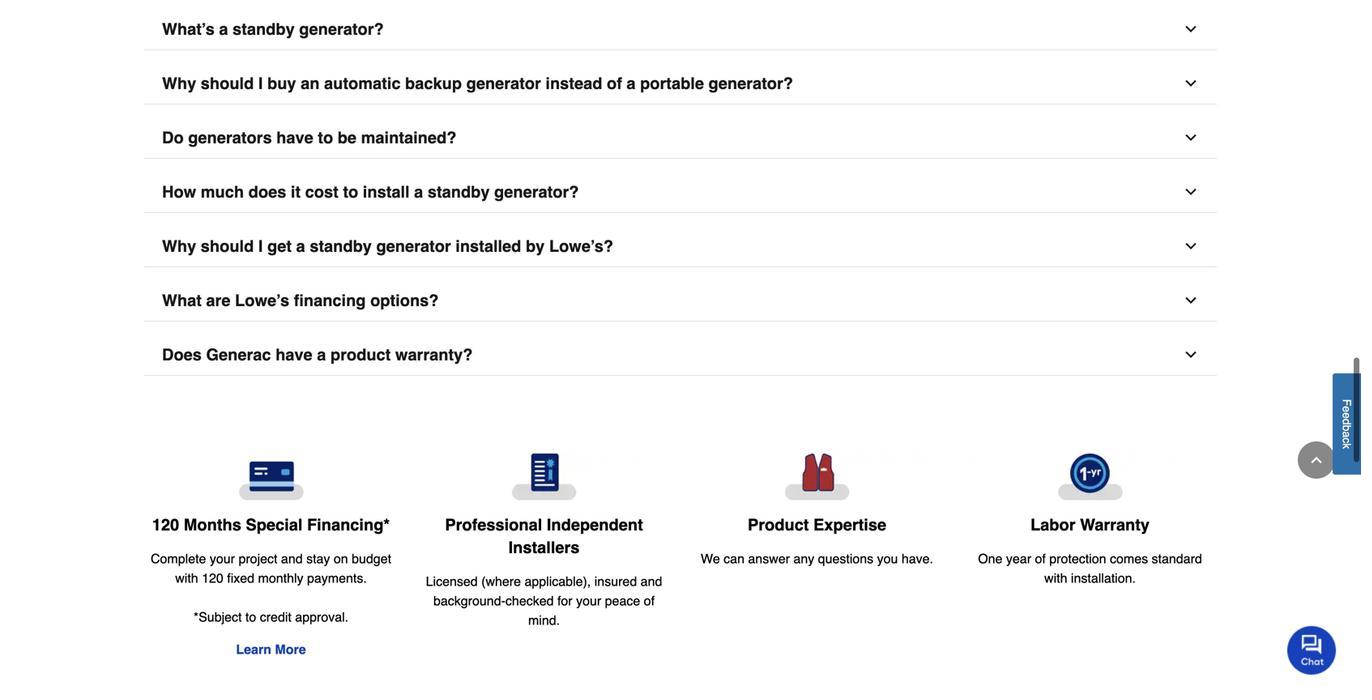 Task type: vqa. For each thing, say whether or not it's contained in the screenshot.
chevron down icon related to standby
yes



Task type: describe. For each thing, give the bounding box(es) containing it.
buy
[[267, 74, 296, 93]]

why should i get a standby generator installed by lowe's?
[[162, 237, 613, 255]]

generac
[[206, 345, 271, 364]]

k
[[1340, 444, 1353, 449]]

standard
[[1152, 551, 1202, 566]]

i for get
[[258, 237, 263, 255]]

2 horizontal spatial to
[[343, 183, 358, 201]]

stay
[[306, 551, 330, 566]]

licensed (where applicable), insured and background-checked for your peace of mind.
[[426, 574, 662, 628]]

professional independent installers
[[445, 516, 643, 557]]

f e e d b a c k button
[[1333, 374, 1361, 475]]

fixed
[[227, 571, 254, 586]]

applicable),
[[525, 574, 591, 589]]

product expertise
[[748, 516, 886, 534]]

installed
[[456, 237, 521, 255]]

a dark blue background check icon. image
[[420, 454, 668, 501]]

questions
[[818, 551, 874, 566]]

does generac have a product warranty?
[[162, 345, 473, 364]]

what's a standby generator?
[[162, 20, 384, 38]]

comes
[[1110, 551, 1148, 566]]

do generators have to be maintained? button
[[144, 117, 1217, 159]]

do generators have to be maintained?
[[162, 128, 456, 147]]

peace
[[605, 593, 640, 608]]

learn
[[236, 642, 271, 657]]

chevron down image for why should i buy an automatic backup generator instead of a portable generator?
[[1183, 75, 1199, 91]]

what
[[162, 291, 202, 310]]

do
[[162, 128, 184, 147]]

a inside "button"
[[627, 74, 636, 93]]

are
[[206, 291, 230, 310]]

chevron down image for what's a standby generator?
[[1183, 21, 1199, 37]]

mind.
[[528, 613, 560, 628]]

your inside licensed (where applicable), insured and background-checked for your peace of mind.
[[576, 593, 601, 608]]

d
[[1340, 419, 1353, 425]]

labor warranty
[[1031, 516, 1150, 534]]

c
[[1340, 438, 1353, 444]]

1 horizontal spatial to
[[318, 128, 333, 147]]

what's
[[162, 20, 215, 38]]

a left product
[[317, 345, 326, 364]]

chevron down image for does generac have a product warranty?
[[1183, 347, 1199, 363]]

chevron down image for do generators have to be maintained?
[[1183, 129, 1199, 146]]

on
[[334, 551, 348, 566]]

more
[[275, 642, 306, 657]]

what are lowe's financing options?
[[162, 291, 439, 310]]

warranty?
[[395, 345, 473, 364]]

have for generac
[[276, 345, 312, 364]]

you
[[877, 551, 898, 566]]

expertise
[[813, 516, 886, 534]]

lowe's?
[[549, 237, 613, 255]]

generator? inside what's a standby generator? button
[[299, 20, 384, 38]]

any
[[794, 551, 814, 566]]

maintained?
[[361, 128, 456, 147]]

product
[[748, 516, 809, 534]]

lowe's
[[235, 291, 289, 310]]

instead
[[546, 74, 602, 93]]

*subject to credit approval.
[[194, 610, 348, 625]]

answer
[[748, 551, 790, 566]]

standby inside button
[[233, 20, 295, 38]]

project
[[239, 551, 277, 566]]

b
[[1340, 425, 1353, 432]]

licensed
[[426, 574, 478, 589]]

f e e d b a c k
[[1340, 399, 1353, 449]]

0 horizontal spatial to
[[245, 610, 256, 625]]

chevron up image
[[1308, 452, 1325, 468]]

install
[[363, 183, 410, 201]]

2 horizontal spatial standby
[[428, 183, 490, 201]]

with inside the one year of protection comes standard with installation.
[[1044, 571, 1067, 586]]

get
[[267, 237, 292, 255]]

monthly
[[258, 571, 303, 586]]

1 horizontal spatial standby
[[310, 237, 372, 255]]

does generac have a product warranty? button
[[144, 334, 1217, 376]]

should for buy
[[201, 74, 254, 93]]

generator inside why should i get a standby generator installed by lowe's? button
[[376, 237, 451, 255]]

what are lowe's financing options? button
[[144, 280, 1217, 321]]

be
[[338, 128, 357, 147]]

a dark blue credit card icon. image
[[147, 454, 395, 501]]

a blue 1-year labor warranty icon. image
[[967, 454, 1214, 501]]

installation.
[[1071, 571, 1136, 586]]

one
[[978, 551, 1003, 566]]



Task type: locate. For each thing, give the bounding box(es) containing it.
a right what's
[[219, 20, 228, 38]]

chevron down image inside 'do generators have to be maintained?' button
[[1183, 129, 1199, 146]]

0 vertical spatial generator?
[[299, 20, 384, 38]]

chevron down image for how much does it cost to install a standby generator?
[[1183, 184, 1199, 200]]

1 horizontal spatial 120
[[202, 571, 223, 586]]

of inside licensed (where applicable), insured and background-checked for your peace of mind.
[[644, 593, 655, 608]]

generator up "options?"
[[376, 237, 451, 255]]

to left be on the left top of the page
[[318, 128, 333, 147]]

why inside why should i buy an automatic backup generator instead of a portable generator? "button"
[[162, 74, 196, 93]]

with
[[175, 571, 198, 586], [1044, 571, 1067, 586]]

how much does it cost to install a standby generator? button
[[144, 172, 1217, 213]]

your up fixed
[[210, 551, 235, 566]]

complete your project and stay on budget with 120 fixed monthly payments.
[[151, 551, 391, 586]]

chevron down image inside why should i get a standby generator installed by lowe's? button
[[1183, 238, 1199, 254]]

complete
[[151, 551, 206, 566]]

1 vertical spatial should
[[201, 237, 254, 255]]

a
[[219, 20, 228, 38], [627, 74, 636, 93], [414, 183, 423, 201], [296, 237, 305, 255], [317, 345, 326, 364], [1340, 432, 1353, 438]]

and right insured
[[641, 574, 662, 589]]

a left portable
[[627, 74, 636, 93]]

why should i buy an automatic backup generator instead of a portable generator? button
[[144, 63, 1217, 104]]

i inside "button"
[[258, 74, 263, 93]]

1 horizontal spatial with
[[1044, 571, 1067, 586]]

why
[[162, 74, 196, 93], [162, 237, 196, 255]]

1 why from the top
[[162, 74, 196, 93]]

1 vertical spatial generator?
[[709, 74, 793, 93]]

i left the get
[[258, 237, 263, 255]]

for
[[557, 593, 573, 608]]

generator? right portable
[[709, 74, 793, 93]]

chevron down image for why should i get a standby generator installed by lowe's?
[[1183, 238, 1199, 254]]

2 horizontal spatial generator?
[[709, 74, 793, 93]]

2 with from the left
[[1044, 571, 1067, 586]]

learn more link
[[236, 642, 306, 657]]

chat invite button image
[[1287, 626, 1337, 675]]

a right install
[[414, 183, 423, 201]]

e
[[1340, 406, 1353, 413], [1340, 413, 1353, 419]]

warranty
[[1080, 516, 1150, 534]]

product
[[330, 345, 391, 364]]

1 vertical spatial have
[[276, 345, 312, 364]]

credit
[[260, 610, 292, 625]]

chevron down image
[[1183, 75, 1199, 91], [1183, 129, 1199, 146], [1183, 238, 1199, 254], [1183, 292, 1199, 309], [1183, 347, 1199, 363]]

2 should from the top
[[201, 237, 254, 255]]

background-
[[433, 593, 506, 608]]

0 horizontal spatial with
[[175, 571, 198, 586]]

1 chevron down image from the top
[[1183, 21, 1199, 37]]

0 horizontal spatial generator?
[[299, 20, 384, 38]]

1 vertical spatial i
[[258, 237, 263, 255]]

0 horizontal spatial of
[[607, 74, 622, 93]]

standby up buy
[[233, 20, 295, 38]]

generator right backup
[[466, 74, 541, 93]]

2 e from the top
[[1340, 413, 1353, 419]]

payments.
[[307, 571, 367, 586]]

0 horizontal spatial your
[[210, 551, 235, 566]]

1 chevron down image from the top
[[1183, 75, 1199, 91]]

portable
[[640, 74, 704, 93]]

0 vertical spatial have
[[276, 128, 313, 147]]

0 vertical spatial why
[[162, 74, 196, 93]]

*subject
[[194, 610, 242, 625]]

chevron down image inside what's a standby generator? button
[[1183, 21, 1199, 37]]

generator? up automatic
[[299, 20, 384, 38]]

should left the get
[[201, 237, 254, 255]]

1 vertical spatial to
[[343, 183, 358, 201]]

120 months special financing*
[[152, 516, 390, 534]]

chevron down image inside what are lowe's financing options? button
[[1183, 292, 1199, 309]]

standby up financing
[[310, 237, 372, 255]]

2 chevron down image from the top
[[1183, 184, 1199, 200]]

should up generators
[[201, 74, 254, 93]]

120 inside complete your project and stay on budget with 120 fixed monthly payments.
[[202, 571, 223, 586]]

with inside complete your project and stay on budget with 120 fixed monthly payments.
[[175, 571, 198, 586]]

i inside button
[[258, 237, 263, 255]]

1 vertical spatial standby
[[428, 183, 490, 201]]

(where
[[481, 574, 521, 589]]

2 i from the top
[[258, 237, 263, 255]]

does
[[248, 183, 286, 201]]

0 horizontal spatial 120
[[152, 516, 179, 534]]

insured
[[594, 574, 637, 589]]

options?
[[370, 291, 439, 310]]

1 with from the left
[[175, 571, 198, 586]]

a inside button
[[1340, 432, 1353, 438]]

1 i from the top
[[258, 74, 263, 93]]

i for buy
[[258, 74, 263, 93]]

should for get
[[201, 237, 254, 255]]

0 vertical spatial chevron down image
[[1183, 21, 1199, 37]]

a lowe's red vest icon. image
[[694, 454, 941, 501]]

protection
[[1049, 551, 1106, 566]]

4 chevron down image from the top
[[1183, 292, 1199, 309]]

have left be on the left top of the page
[[276, 128, 313, 147]]

a inside button
[[219, 20, 228, 38]]

f
[[1340, 399, 1353, 406]]

why down how
[[162, 237, 196, 255]]

of inside "button"
[[607, 74, 622, 93]]

0 vertical spatial should
[[201, 74, 254, 93]]

why should i get a standby generator installed by lowe's? button
[[144, 226, 1217, 267]]

to
[[318, 128, 333, 147], [343, 183, 358, 201], [245, 610, 256, 625]]

0 vertical spatial your
[[210, 551, 235, 566]]

1 vertical spatial generator
[[376, 237, 451, 255]]

independent
[[547, 516, 643, 534]]

0 horizontal spatial and
[[281, 551, 303, 566]]

why up do
[[162, 74, 196, 93]]

3 chevron down image from the top
[[1183, 238, 1199, 254]]

chevron down image inside how much does it cost to install a standby generator? button
[[1183, 184, 1199, 200]]

1 vertical spatial why
[[162, 237, 196, 255]]

0 vertical spatial to
[[318, 128, 333, 147]]

0 vertical spatial standby
[[233, 20, 295, 38]]

i left buy
[[258, 74, 263, 93]]

0 vertical spatial generator
[[466, 74, 541, 93]]

and inside licensed (where applicable), insured and background-checked for your peace of mind.
[[641, 574, 662, 589]]

2 why from the top
[[162, 237, 196, 255]]

a up k
[[1340, 432, 1353, 438]]

0 vertical spatial i
[[258, 74, 263, 93]]

1 e from the top
[[1340, 406, 1353, 413]]

with down protection on the bottom right of page
[[1044, 571, 1067, 586]]

120 left fixed
[[202, 571, 223, 586]]

0 horizontal spatial generator
[[376, 237, 451, 255]]

should inside "button"
[[201, 74, 254, 93]]

of inside the one year of protection comes standard with installation.
[[1035, 551, 1046, 566]]

1 horizontal spatial generator
[[466, 74, 541, 93]]

to left credit
[[245, 610, 256, 625]]

1 vertical spatial and
[[641, 574, 662, 589]]

scroll to top element
[[1298, 442, 1335, 479]]

i
[[258, 74, 263, 93], [258, 237, 263, 255]]

1 vertical spatial 120
[[202, 571, 223, 586]]

months
[[184, 516, 241, 534]]

checked
[[506, 593, 554, 608]]

professional
[[445, 516, 542, 534]]

generator? inside how much does it cost to install a standby generator? button
[[494, 183, 579, 201]]

your
[[210, 551, 235, 566], [576, 593, 601, 608]]

2 vertical spatial of
[[644, 593, 655, 608]]

how
[[162, 183, 196, 201]]

of right peace
[[644, 593, 655, 608]]

why inside why should i get a standby generator installed by lowe's? button
[[162, 237, 196, 255]]

1 vertical spatial of
[[1035, 551, 1046, 566]]

chevron down image
[[1183, 21, 1199, 37], [1183, 184, 1199, 200]]

one year of protection comes standard with installation.
[[978, 551, 1202, 586]]

2 chevron down image from the top
[[1183, 129, 1199, 146]]

generator? up by
[[494, 183, 579, 201]]

1 horizontal spatial of
[[644, 593, 655, 608]]

and
[[281, 551, 303, 566], [641, 574, 662, 589]]

much
[[201, 183, 244, 201]]

automatic
[[324, 74, 401, 93]]

generator
[[466, 74, 541, 93], [376, 237, 451, 255]]

generators
[[188, 128, 272, 147]]

and up monthly
[[281, 551, 303, 566]]

and inside complete your project and stay on budget with 120 fixed monthly payments.
[[281, 551, 303, 566]]

of right instead
[[607, 74, 622, 93]]

cost
[[305, 183, 339, 201]]

it
[[291, 183, 301, 201]]

chevron down image inside does generac have a product warranty? button
[[1183, 347, 1199, 363]]

why for why should i get a standby generator installed by lowe's?
[[162, 237, 196, 255]]

120 up complete
[[152, 516, 179, 534]]

standby up installed
[[428, 183, 490, 201]]

your inside complete your project and stay on budget with 120 fixed monthly payments.
[[210, 551, 235, 566]]

an
[[301, 74, 320, 93]]

1 horizontal spatial your
[[576, 593, 601, 608]]

your right for
[[576, 593, 601, 608]]

can
[[724, 551, 745, 566]]

2 horizontal spatial of
[[1035, 551, 1046, 566]]

generator inside why should i buy an automatic backup generator instead of a portable generator? "button"
[[466, 74, 541, 93]]

chevron down image inside why should i buy an automatic backup generator instead of a portable generator? "button"
[[1183, 75, 1199, 91]]

by
[[526, 237, 545, 255]]

2 vertical spatial standby
[[310, 237, 372, 255]]

2 vertical spatial to
[[245, 610, 256, 625]]

learn more
[[236, 642, 306, 657]]

e up b at the bottom right of the page
[[1340, 413, 1353, 419]]

approval.
[[295, 610, 348, 625]]

backup
[[405, 74, 462, 93]]

why should i buy an automatic backup generator instead of a portable generator?
[[162, 74, 793, 93]]

0 vertical spatial of
[[607, 74, 622, 93]]

what's a standby generator? button
[[144, 9, 1217, 50]]

why for why should i buy an automatic backup generator instead of a portable generator?
[[162, 74, 196, 93]]

does
[[162, 345, 202, 364]]

1 horizontal spatial generator?
[[494, 183, 579, 201]]

generator? inside why should i buy an automatic backup generator instead of a portable generator? "button"
[[709, 74, 793, 93]]

of right year
[[1035, 551, 1046, 566]]

standby
[[233, 20, 295, 38], [428, 183, 490, 201], [310, 237, 372, 255]]

labor
[[1031, 516, 1076, 534]]

0 horizontal spatial standby
[[233, 20, 295, 38]]

should inside button
[[201, 237, 254, 255]]

5 chevron down image from the top
[[1183, 347, 1199, 363]]

financing
[[294, 291, 366, 310]]

budget
[[352, 551, 391, 566]]

1 horizontal spatial and
[[641, 574, 662, 589]]

year
[[1006, 551, 1031, 566]]

0 vertical spatial and
[[281, 551, 303, 566]]

0 vertical spatial 120
[[152, 516, 179, 534]]

have down the what are lowe's financing options?
[[276, 345, 312, 364]]

have
[[276, 128, 313, 147], [276, 345, 312, 364]]

we
[[701, 551, 720, 566]]

special
[[246, 516, 303, 534]]

have.
[[902, 551, 933, 566]]

chevron down image for what are lowe's financing options?
[[1183, 292, 1199, 309]]

1 vertical spatial your
[[576, 593, 601, 608]]

2 vertical spatial generator?
[[494, 183, 579, 201]]

1 vertical spatial chevron down image
[[1183, 184, 1199, 200]]

1 should from the top
[[201, 74, 254, 93]]

e up d
[[1340, 406, 1353, 413]]

we can answer any questions you have.
[[701, 551, 933, 566]]

with down complete
[[175, 571, 198, 586]]

generator?
[[299, 20, 384, 38], [709, 74, 793, 93], [494, 183, 579, 201]]

a right the get
[[296, 237, 305, 255]]

should
[[201, 74, 254, 93], [201, 237, 254, 255]]

to right cost
[[343, 183, 358, 201]]

financing*
[[307, 516, 390, 534]]

of
[[607, 74, 622, 93], [1035, 551, 1046, 566], [644, 593, 655, 608]]

how much does it cost to install a standby generator?
[[162, 183, 579, 201]]

have for generators
[[276, 128, 313, 147]]



